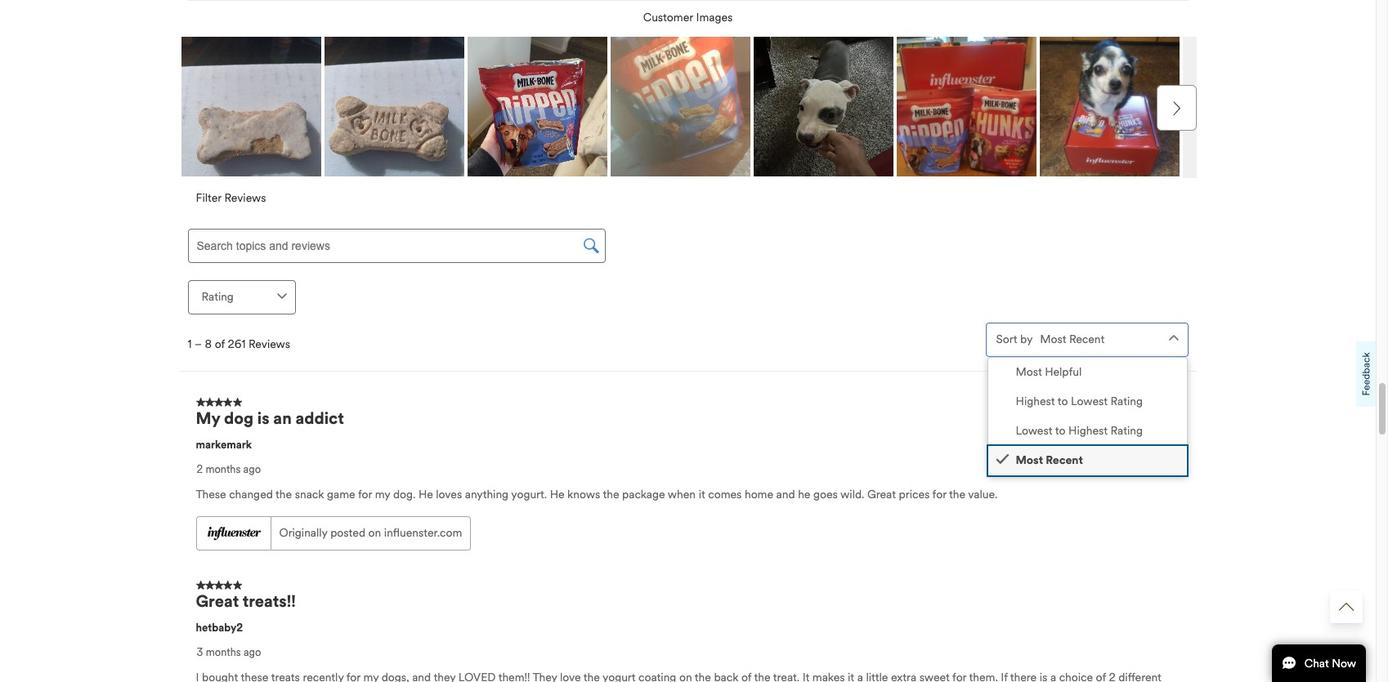 Task type: vqa. For each thing, say whether or not it's contained in the screenshot.
second It'S from the left
no



Task type: describe. For each thing, give the bounding box(es) containing it.
2 for from the left
[[933, 488, 947, 502]]

addict
[[296, 409, 344, 429]]

of
[[215, 338, 225, 352]]

home
[[745, 488, 774, 502]]

dog.
[[393, 488, 416, 502]]

it
[[699, 488, 706, 502]]

1 horizontal spatial great
[[868, 488, 896, 502]]

value.
[[969, 488, 998, 502]]

0 vertical spatial reviews
[[225, 191, 266, 205]]

prices
[[899, 488, 930, 502]]

Search topics and reviews text field
[[188, 229, 606, 263]]

2 the from the left
[[603, 488, 620, 502]]

these
[[196, 488, 226, 502]]

3
[[197, 647, 203, 660]]

1 – 8 of 261 reviews
[[188, 338, 290, 352]]

he
[[798, 488, 811, 502]]

package
[[622, 488, 665, 502]]

scroll to top image
[[1340, 600, 1354, 615]]

1 vertical spatial reviews
[[249, 338, 290, 352]]

3 the from the left
[[950, 488, 966, 502]]

goes
[[814, 488, 838, 502]]

dog
[[224, 409, 254, 429]]

when
[[668, 488, 696, 502]]

–
[[195, 338, 202, 352]]

2 months ago
[[197, 464, 261, 477]]

originally
[[279, 527, 328, 541]]

game
[[327, 488, 355, 502]]

originally posted on influenster.com
[[279, 527, 462, 541]]

images
[[696, 10, 733, 24]]

posted
[[331, 527, 366, 541]]

is
[[258, 409, 270, 429]]

2
[[197, 464, 203, 477]]

filter
[[196, 191, 222, 205]]

yogurt.
[[511, 488, 547, 502]]

my
[[196, 409, 220, 429]]

customer
[[643, 10, 693, 24]]

1 for from the left
[[358, 488, 372, 502]]

great treats!!
[[196, 592, 296, 613]]

3 months ago
[[197, 647, 261, 660]]

changed
[[229, 488, 273, 502]]

my dog is an addict
[[196, 409, 344, 429]]

styled arrow button link
[[1331, 591, 1363, 624]]

snack
[[295, 488, 324, 502]]



Task type: locate. For each thing, give the bounding box(es) containing it.
ago up changed
[[243, 464, 261, 477]]

0 vertical spatial great
[[868, 488, 896, 502]]

these changed the snack game for my dog. he loves anything yogurt. he knows the package when it comes home and he goes wild. great prices for the value.
[[196, 488, 998, 502]]

the left value.
[[950, 488, 966, 502]]

he left knows in the bottom left of the page
[[550, 488, 565, 502]]

the
[[276, 488, 292, 502], [603, 488, 620, 502], [950, 488, 966, 502]]

2 months from the top
[[206, 647, 241, 660]]

None search field
[[188, 229, 606, 263]]

anything
[[465, 488, 509, 502]]

1 months from the top
[[206, 464, 241, 477]]

for right prices
[[933, 488, 947, 502]]

influenster.com
[[384, 527, 462, 541]]

1 the from the left
[[276, 488, 292, 502]]

comes
[[708, 488, 742, 502]]

he right "dog."
[[419, 488, 433, 502]]

1 vertical spatial great
[[196, 592, 239, 613]]

8
[[205, 338, 212, 352]]

customer images
[[643, 10, 733, 24]]

great
[[868, 488, 896, 502], [196, 592, 239, 613]]

0 horizontal spatial he
[[419, 488, 433, 502]]

reviews
[[225, 191, 266, 205], [249, 338, 290, 352]]

an
[[273, 409, 292, 429]]

1 ago from the top
[[243, 464, 261, 477]]

0 vertical spatial months
[[206, 464, 241, 477]]

0 horizontal spatial great
[[196, 592, 239, 613]]

ago
[[243, 464, 261, 477], [244, 647, 261, 660]]

months for great
[[206, 647, 241, 660]]

filter reviews
[[196, 191, 266, 205]]

months right 3
[[206, 647, 241, 660]]

1 he from the left
[[419, 488, 433, 502]]

for
[[358, 488, 372, 502], [933, 488, 947, 502]]

2 horizontal spatial the
[[950, 488, 966, 502]]

loves
[[436, 488, 462, 502]]

1 horizontal spatial for
[[933, 488, 947, 502]]

months for my
[[206, 464, 241, 477]]

list box
[[988, 357, 1188, 477]]

0 vertical spatial ago
[[243, 464, 261, 477]]

0 horizontal spatial the
[[276, 488, 292, 502]]

for left my
[[358, 488, 372, 502]]

1 vertical spatial ago
[[244, 647, 261, 660]]

1 horizontal spatial he
[[550, 488, 565, 502]]

reviews right filter
[[225, 191, 266, 205]]

the left snack
[[276, 488, 292, 502]]

my
[[375, 488, 390, 502]]

reviews region
[[180, 388, 1200, 683]]

and
[[777, 488, 795, 502]]

great left treats!!
[[196, 592, 239, 613]]

ago down great treats!!
[[244, 647, 261, 660]]

1
[[188, 338, 192, 352]]

months
[[206, 464, 241, 477], [206, 647, 241, 660]]

great right the wild.
[[868, 488, 896, 502]]

261
[[228, 338, 246, 352]]

1 horizontal spatial the
[[603, 488, 620, 502]]

reviews right 261
[[249, 338, 290, 352]]

2 he from the left
[[550, 488, 565, 502]]

0 horizontal spatial for
[[358, 488, 372, 502]]

on
[[369, 527, 381, 541]]

months right 2
[[206, 464, 241, 477]]

knows
[[568, 488, 600, 502]]

the right knows in the bottom left of the page
[[603, 488, 620, 502]]

ago for dog
[[243, 464, 261, 477]]

wild.
[[841, 488, 865, 502]]

2 ago from the top
[[244, 647, 261, 660]]

1 vertical spatial months
[[206, 647, 241, 660]]

treats!!
[[243, 592, 296, 613]]

he
[[419, 488, 433, 502], [550, 488, 565, 502]]

ago for treats!!
[[244, 647, 261, 660]]



